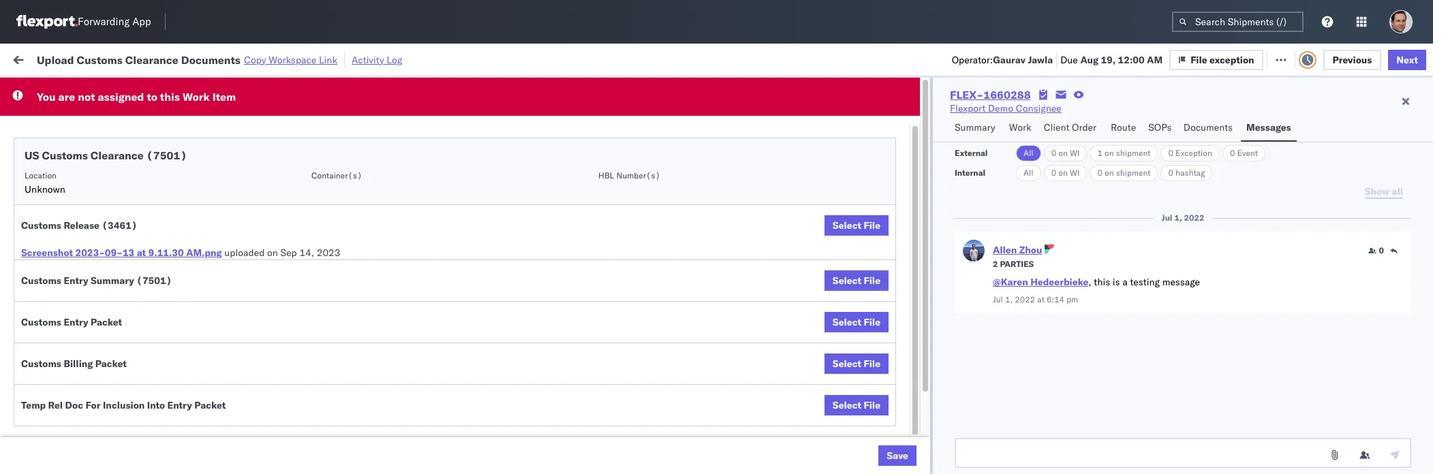 Task type: vqa. For each thing, say whether or not it's contained in the screenshot.
EVENT
yes



Task type: describe. For each thing, give the bounding box(es) containing it.
schedule pickup from los angeles, ca link for fifth schedule pickup from los angeles, ca button
[[31, 432, 199, 446]]

6 fcl from the top
[[512, 434, 529, 446]]

2 schedule from the top
[[31, 163, 72, 175]]

11 resize handle column header from the left
[[1398, 106, 1415, 474]]

test123456 for schedule delivery appointment
[[1074, 224, 1131, 236]]

1 on shipment
[[1098, 148, 1151, 158]]

mode button
[[474, 107, 564, 121]]

0 button
[[1368, 245, 1384, 256]]

flex-1889466 for schedule delivery appointment
[[867, 344, 937, 356]]

5 fcl from the top
[[512, 374, 529, 386]]

delivery for second schedule delivery appointment 'button' from the top
[[74, 223, 109, 235]]

progress
[[214, 84, 248, 94]]

8 schedule from the top
[[31, 433, 72, 445]]

ca inside "button"
[[181, 373, 194, 385]]

1 horizontal spatial flexport demo consignee
[[950, 102, 1062, 114]]

4 11:59 pm pdt, nov 4, 2022 from the top
[[252, 254, 377, 266]]

2 appointment from the top
[[112, 223, 168, 235]]

1 hlxu8034992 from the top
[[1116, 134, 1183, 146]]

1 horizontal spatial work
[[183, 90, 210, 104]]

wi for 0
[[1070, 168, 1080, 178]]

select file for customs entry summary (7501)
[[833, 275, 881, 287]]

13
[[123, 247, 134, 259]]

5 schedule pickup from los angeles, ca button from the top
[[31, 432, 199, 447]]

messages
[[1247, 121, 1291, 134]]

resize handle column header for workitem
[[228, 106, 244, 474]]

@karen hedeerbieke , this is a testing message jul 1, 2022 at 6:14 pm
[[993, 276, 1200, 305]]

jul inside @karen hedeerbieke , this is a testing message jul 1, 2022 at 6:14 pm
[[993, 294, 1003, 305]]

customs left the billing
[[21, 358, 61, 370]]

import work
[[116, 53, 173, 65]]

2023-
[[75, 247, 105, 259]]

customs up screenshot
[[21, 219, 61, 232]]

0 event
[[1230, 148, 1258, 158]]

0 vertical spatial jawla
[[1028, 53, 1053, 66]]

2 schedule delivery appointment link from the top
[[31, 223, 168, 236]]

file for customs entry packet
[[864, 316, 881, 328]]

9.11.30
[[148, 247, 184, 259]]

4 schedule pickup from los angeles, ca from the top
[[31, 313, 199, 325]]

12,
[[339, 434, 354, 446]]

1 11:59 pm pdt, nov 4, 2022 from the top
[[252, 134, 377, 146]]

route button
[[1105, 115, 1143, 142]]

pickup down the for on the bottom left of the page
[[74, 433, 104, 445]]

delivery for 11:59 pm pdt, nov 4, 2022's schedule delivery appointment 'button'
[[74, 133, 109, 146]]

angeles, down upload customs clearance documents button
[[146, 313, 184, 325]]

4 11:59 from the top
[[252, 254, 279, 266]]

2 4, from the top
[[342, 164, 351, 176]]

client for client name
[[584, 110, 606, 120]]

customs up location
[[42, 149, 88, 162]]

3 schedule from the top
[[31, 193, 72, 205]]

documents for upload customs clearance documents
[[152, 283, 201, 295]]

aug
[[1080, 53, 1099, 66]]

file for temp rel doc for inclusion into entry packet
[[864, 399, 881, 412]]

confirm pickup from los angeles, ca
[[31, 373, 194, 385]]

in
[[204, 84, 212, 94]]

los up (3461)
[[128, 193, 144, 205]]

operator:
[[952, 53, 993, 66]]

angeles, right 13 at the bottom left of the page
[[146, 253, 184, 265]]

2 vertical spatial jawla
[[1305, 224, 1328, 236]]

activity
[[352, 53, 384, 66]]

documents inside button
[[1184, 121, 1233, 134]]

sops button
[[1143, 115, 1178, 142]]

schedule delivery appointment link for 11:59 pm pdt, nov 4, 2022
[[31, 133, 168, 146]]

name
[[608, 110, 630, 120]]

resize handle column header for flex id
[[948, 106, 964, 474]]

(7501) for customs entry summary (7501)
[[136, 275, 172, 287]]

4:00
[[252, 374, 273, 386]]

location unknown
[[25, 170, 65, 196]]

angeles, down into
[[146, 433, 184, 445]]

5 schedule from the top
[[31, 253, 72, 265]]

3 nov from the top
[[322, 194, 340, 206]]

6 11:59 from the top
[[252, 434, 279, 446]]

0 horizontal spatial flexport
[[584, 434, 620, 446]]

2022 inside @karen hedeerbieke , this is a testing message jul 1, 2022 at 6:14 pm
[[1015, 294, 1035, 305]]

Search Shipments (/) text field
[[1172, 12, 1304, 32]]

pickup down the 'us customs clearance (7501)'
[[74, 163, 104, 175]]

forwarding app link
[[16, 15, 151, 29]]

schedule pickup from los angeles, ca link for 3rd schedule pickup from los angeles, ca button from the top of the page
[[31, 253, 199, 266]]

risk
[[282, 53, 298, 65]]

pm right 4:00
[[275, 374, 290, 386]]

jul 1, 2022
[[1162, 213, 1205, 223]]

ceau7522281, for upload customs clearance documents
[[971, 284, 1041, 296]]

pickup down customs entry summary (7501)
[[74, 313, 104, 325]]

confirm delivery
[[31, 403, 104, 415]]

5 ocean fcl from the top
[[481, 374, 529, 386]]

4 ceau7522281, hlxu6269489, hlxu8034992 from the top
[[971, 254, 1183, 266]]

bookings
[[687, 434, 727, 446]]

1889466 for confirm pickup from los angeles, ca
[[896, 374, 937, 386]]

am.png
[[186, 247, 222, 259]]

msdu7304509
[[971, 433, 1041, 446]]

consignee inside button
[[687, 110, 726, 120]]

summary button
[[949, 115, 1004, 142]]

los inside "button"
[[123, 373, 138, 385]]

schedule delivery appointment link for 11:59 pm pst, dec 13, 2022
[[31, 342, 168, 356]]

my
[[14, 49, 35, 68]]

is
[[1113, 276, 1120, 288]]

all for internal
[[1024, 168, 1034, 178]]

hbl
[[598, 170, 614, 181]]

customs inside button
[[65, 283, 103, 295]]

container
[[971, 110, 1008, 120]]

1 horizontal spatial at
[[271, 53, 280, 65]]

messages button
[[1241, 115, 1297, 142]]

2 pdt, from the top
[[298, 164, 320, 176]]

us customs clearance (7501)
[[25, 149, 187, 162]]

screenshot 2023-09-13 at 9.11.30 am.png uploaded on sep 14, 2023
[[21, 247, 340, 259]]

action
[[1385, 53, 1416, 65]]

1 schedule from the top
[[31, 133, 72, 146]]

2 fcl from the top
[[512, 194, 529, 206]]

6 1846748 from the top
[[896, 284, 937, 296]]

pst, for 13,
[[298, 344, 319, 356]]

4, for schedule delivery appointment link associated with 11:59 pm pdt, nov 4, 2022
[[342, 134, 351, 146]]

2 schedule delivery appointment from the top
[[31, 223, 168, 235]]

into
[[147, 399, 165, 412]]

operator: gaurav jawla
[[952, 53, 1053, 66]]

1 vertical spatial jawla
[[1305, 134, 1328, 146]]

2 schedule pickup from los angeles, ca button from the top
[[31, 193, 199, 208]]

1 vertical spatial gaurav
[[1271, 134, 1302, 146]]

select file button for customs entry summary (7501)
[[825, 271, 889, 291]]

confirm pickup from los angeles, ca button
[[31, 372, 194, 387]]

0 horizontal spatial summary
[[91, 275, 134, 287]]

1 horizontal spatial demo
[[988, 102, 1013, 114]]

workitem button
[[8, 107, 230, 121]]

4 1846748 from the top
[[896, 224, 937, 236]]

import work button
[[110, 44, 178, 74]]

resize handle column header for client name
[[664, 106, 680, 474]]

0 vertical spatial gaurav
[[993, 53, 1026, 66]]

1 schedule pickup from los angeles, ca button from the top
[[31, 163, 199, 178]]

dec for 23,
[[316, 374, 333, 386]]

1 vertical spatial 2023
[[356, 434, 380, 446]]

ready
[[105, 84, 129, 94]]

copy workspace link button
[[244, 53, 337, 66]]

hlxu6269489, for schedule pickup from los angeles, ca
[[1044, 164, 1113, 176]]

doc
[[65, 399, 83, 412]]

2 parties
[[993, 259, 1034, 269]]

1, inside @karen hedeerbieke , this is a testing message jul 1, 2022 at 6:14 pm
[[1005, 294, 1013, 305]]

Search Work text field
[[974, 49, 1123, 69]]

order
[[1072, 121, 1097, 134]]

mbl/mawb numbers button
[[1067, 107, 1251, 121]]

3 schedule pickup from los angeles, ca button from the top
[[31, 253, 199, 267]]

10 resize handle column header from the left
[[1351, 106, 1367, 474]]

hlxu6269489, for schedule delivery appointment
[[1044, 224, 1113, 236]]

file for customs entry summary (7501)
[[864, 275, 881, 287]]

flex-1660288
[[950, 88, 1031, 102]]

upload for upload customs clearance documents copy workspace link
[[37, 53, 74, 66]]

1 test123456 from the top
[[1074, 134, 1131, 146]]

filtered
[[14, 83, 47, 96]]

save
[[887, 450, 908, 462]]

1 flex-1889466 from the top
[[867, 314, 937, 326]]

select for customs release (3461)
[[833, 219, 861, 232]]

1889466 for confirm delivery
[[896, 404, 937, 416]]

0 on shipment
[[1098, 168, 1151, 178]]

4 pdt, from the top
[[298, 254, 320, 266]]

778
[[251, 53, 269, 65]]

2 ocean fcl from the top
[[481, 194, 529, 206]]

schedule delivery appointment for 11:59 pm pst, dec 13, 2022
[[31, 343, 168, 355]]

1 1846748 from the top
[[896, 134, 937, 146]]

schedule pickup from los angeles, ca link for 2nd schedule pickup from los angeles, ca button
[[31, 193, 199, 206]]

pickup inside "button"
[[69, 373, 98, 385]]

1 hlxu6269489, from the top
[[1044, 134, 1113, 146]]

upload customs clearance documents
[[31, 283, 201, 295]]

us
[[25, 149, 39, 162]]

0 on wi for 1
[[1051, 148, 1080, 158]]

3 11:59 from the top
[[252, 194, 279, 206]]

copy
[[244, 53, 266, 66]]

2 schedule delivery appointment button from the top
[[31, 223, 168, 238]]

1 11:59 from the top
[[252, 134, 279, 146]]

test123456 for schedule pickup from los angeles, ca
[[1074, 164, 1131, 176]]

select file for temp rel doc for inclusion into entry packet
[[833, 399, 881, 412]]

(3461)
[[102, 219, 137, 232]]

jan
[[321, 434, 337, 446]]

test123456 for upload customs clearance documents
[[1074, 284, 1131, 296]]

1 1889466 from the top
[[896, 314, 937, 326]]

from down the 'us customs clearance (7501)'
[[106, 163, 126, 175]]

select file button for customs release (3461)
[[825, 215, 889, 236]]

pm down deadline
[[281, 134, 296, 146]]

@karen hedeerbieke button
[[993, 276, 1089, 288]]

all button for external
[[1016, 145, 1041, 162]]

save button
[[879, 446, 917, 466]]

2 11:59 from the top
[[252, 164, 279, 176]]

4 flex-1846748 from the top
[[867, 224, 937, 236]]

pickup up customs entry summary (7501)
[[74, 253, 104, 265]]

6 schedule from the top
[[31, 313, 72, 325]]

billing
[[64, 358, 93, 370]]

1 nov from the top
[[322, 134, 340, 146]]

container numbers
[[971, 110, 1044, 120]]

ceau7522281, hlxu6269489, hlxu8034992 for schedule pickup from los angeles, ca
[[971, 164, 1183, 176]]

uploaded
[[224, 247, 265, 259]]

4 ocean fcl from the top
[[481, 344, 529, 356]]

pm up sep
[[281, 194, 296, 206]]

0 on wi for 0
[[1051, 168, 1080, 178]]

3 1846748 from the top
[[896, 194, 937, 206]]

status
[[75, 84, 99, 94]]

12:00
[[1118, 53, 1145, 66]]

customs down screenshot
[[21, 275, 61, 287]]

not
[[78, 90, 95, 104]]

summary inside button
[[955, 121, 995, 134]]

2 nov from the top
[[322, 164, 340, 176]]

message
[[184, 53, 222, 65]]

link
[[319, 53, 337, 66]]

1 ocean fcl from the top
[[481, 134, 529, 146]]

pm left "container(s)"
[[281, 164, 296, 176]]

1 schedule pickup from los angeles, ca from the top
[[31, 163, 199, 175]]

container(s)
[[311, 170, 362, 181]]

1 ceau7522281, from the top
[[971, 134, 1041, 146]]

upload for upload customs clearance documents
[[31, 283, 62, 295]]

1 flex-1846748 from the top
[[867, 134, 937, 146]]

resize handle column header for mbl/mawb numbers
[[1248, 106, 1265, 474]]

schedule pickup from los angeles, ca link for 5th schedule pickup from los angeles, ca button from the bottom
[[31, 163, 199, 176]]

id
[[862, 110, 870, 120]]

1 fcl from the top
[[512, 134, 529, 146]]

workspace
[[269, 53, 316, 66]]

pst, for 23,
[[292, 374, 313, 386]]

6 ocean fcl from the top
[[481, 434, 529, 446]]

location
[[25, 170, 57, 181]]

previous button
[[1323, 49, 1382, 70]]

select file for customs entry packet
[[833, 316, 881, 328]]

schedule delivery appointment button for 11:59 pm pst, dec 13, 2022
[[31, 342, 168, 357]]

1 gaurav jawla from the top
[[1271, 134, 1328, 146]]

3 fcl from the top
[[512, 254, 529, 266]]

19,
[[1101, 53, 1116, 66]]

inclusion
[[103, 399, 145, 412]]

sep
[[280, 247, 297, 259]]

flexport. image
[[16, 15, 78, 29]]

entry for packet
[[64, 316, 88, 328]]

5 schedule pickup from los angeles, ca from the top
[[31, 433, 199, 445]]

angeles, up 9.11.30
[[146, 193, 184, 205]]

1 horizontal spatial jul
[[1162, 213, 1173, 223]]

allen
[[993, 244, 1017, 256]]

forwarding
[[78, 15, 130, 28]]

3 pdt, from the top
[[298, 194, 320, 206]]

allen zhou
[[993, 244, 1042, 256]]

number(s)
[[616, 170, 660, 181]]

clearance for upload customs clearance documents copy workspace link
[[125, 53, 178, 66]]

1893174
[[896, 434, 937, 446]]

4 hlxu6269489, from the top
[[1044, 254, 1113, 266]]

schedule delivery appointment for 11:59 pm pdt, nov 4, 2022
[[31, 133, 168, 146]]

4 nov from the top
[[322, 254, 340, 266]]

3 11:59 pm pdt, nov 4, 2022 from the top
[[252, 194, 377, 206]]

select for customs entry summary (7501)
[[833, 275, 861, 287]]

hashtag
[[1176, 168, 1205, 178]]

0 hashtag
[[1168, 168, 1205, 178]]

batch action button
[[1335, 49, 1424, 69]]

1 ceau7522281, hlxu6269489, hlxu8034992 from the top
[[971, 134, 1183, 146]]

resize handle column header for consignee
[[822, 106, 838, 474]]

event
[[1237, 148, 1258, 158]]

1 vertical spatial demo
[[622, 434, 647, 446]]

angeles, down the 'us customs clearance (7501)'
[[146, 163, 184, 175]]



Task type: locate. For each thing, give the bounding box(es) containing it.
numbers for mbl/mawb numbers
[[1123, 110, 1157, 120]]

schedule pickup from los angeles, ca down upload customs clearance documents button
[[31, 313, 199, 325]]

from up temp rel doc for inclusion into entry packet
[[101, 373, 120, 385]]

resize handle column header for container numbers
[[1051, 106, 1067, 474]]

dec for 13,
[[321, 344, 339, 356]]

file for customs billing packet
[[864, 358, 881, 370]]

1 vertical spatial clearance
[[91, 149, 144, 162]]

schedule pickup from los angeles, ca button up (3461)
[[31, 193, 199, 208]]

packet for customs billing packet
[[95, 358, 127, 370]]

0 vertical spatial all
[[1024, 148, 1034, 158]]

None text field
[[955, 438, 1411, 468]]

pst, for 12,
[[298, 434, 319, 446]]

schedule pickup from los angeles, ca down the 'us customs clearance (7501)'
[[31, 163, 199, 175]]

customs entry summary (7501)
[[21, 275, 172, 287]]

client inside button
[[584, 110, 606, 120]]

3 ocean fcl from the top
[[481, 254, 529, 266]]

allen zhou button
[[993, 244, 1042, 256]]

2 vertical spatial documents
[[152, 283, 201, 295]]

0 vertical spatial gaurav jawla
[[1271, 134, 1328, 146]]

1 confirm from the top
[[31, 373, 66, 385]]

2 11:59 pm pdt, nov 4, 2022 from the top
[[252, 164, 377, 176]]

from right 2023-
[[106, 253, 126, 265]]

0 vertical spatial demo
[[988, 102, 1013, 114]]

1, down @karen
[[1005, 294, 1013, 305]]

schedule pickup from los angeles, ca button
[[31, 163, 199, 178], [31, 193, 199, 208], [31, 253, 199, 267], [31, 312, 199, 327], [31, 432, 199, 447]]

appointment down workitem button
[[112, 133, 168, 146]]

clearance inside button
[[106, 283, 149, 295]]

3 schedule delivery appointment link from the top
[[31, 342, 168, 356]]

0 vertical spatial shipment
[[1116, 148, 1151, 158]]

4 ceau7522281, from the top
[[971, 254, 1041, 266]]

at inside @karen hedeerbieke , this is a testing message jul 1, 2022 at 6:14 pm
[[1037, 294, 1045, 305]]

consignee button
[[680, 107, 824, 121]]

2 wi from the top
[[1070, 168, 1080, 178]]

flexport demo consignee link
[[950, 102, 1062, 115]]

schedule delivery appointment link up the billing
[[31, 342, 168, 356]]

packet right into
[[194, 399, 226, 412]]

numbers
[[1010, 110, 1044, 120], [1123, 110, 1157, 120]]

2 select file button from the top
[[825, 271, 889, 291]]

select file button for customs billing packet
[[825, 354, 889, 374]]

0 horizontal spatial this
[[160, 90, 180, 104]]

2 flex-1889466 from the top
[[867, 344, 937, 356]]

1 horizontal spatial flexport
[[950, 102, 986, 114]]

pm
[[281, 134, 296, 146], [281, 164, 296, 176], [281, 194, 296, 206], [281, 254, 296, 266], [281, 344, 296, 356], [275, 374, 290, 386], [281, 434, 296, 446]]

confirm inside "button"
[[31, 373, 66, 385]]

3 schedule pickup from los angeles, ca from the top
[[31, 253, 199, 265]]

1 vertical spatial 0 on wi
[[1051, 168, 1080, 178]]

1 resize handle column header from the left
[[228, 106, 244, 474]]

pickup up release
[[74, 193, 104, 205]]

screenshot 2023-09-13 at 9.11.30 am.png link
[[21, 246, 222, 260]]

23,
[[336, 374, 351, 386]]

summary down the 09-
[[91, 275, 134, 287]]

0 vertical spatial clearance
[[125, 53, 178, 66]]

ceau7522281, hlxu6269489, hlxu8034992 for schedule delivery appointment
[[971, 224, 1183, 236]]

clearance down workitem button
[[91, 149, 144, 162]]

0 exception
[[1168, 148, 1212, 158]]

blocked,
[[168, 84, 202, 94]]

confirm delivery button
[[31, 402, 104, 417]]

0 horizontal spatial client
[[584, 110, 606, 120]]

select for temp rel doc for inclusion into entry packet
[[833, 399, 861, 412]]

entry for summary
[[64, 275, 88, 287]]

upload inside button
[[31, 283, 62, 295]]

batch action
[[1356, 53, 1416, 65]]

1 vertical spatial confirm
[[31, 403, 66, 415]]

packet up "confirm pickup from los angeles, ca" link
[[95, 358, 127, 370]]

you are not assigned to this work item
[[37, 90, 236, 104]]

this inside @karen hedeerbieke , this is a testing message jul 1, 2022 at 6:14 pm
[[1094, 276, 1110, 288]]

1 vertical spatial shipment
[[1116, 168, 1151, 178]]

container numbers button
[[964, 107, 1053, 121]]

lhuu7894563, uetu5238478
[[971, 313, 1110, 326]]

schedule pickup from los angeles, ca up (3461)
[[31, 193, 199, 205]]

pm up 4:00 pm pst, dec 23, 2022 on the left bottom of page
[[281, 344, 296, 356]]

1 vertical spatial pst,
[[292, 374, 313, 386]]

lhuu7894563,
[[971, 313, 1042, 326]]

confirm inside button
[[31, 403, 66, 415]]

2 vertical spatial pst,
[[298, 434, 319, 446]]

0 horizontal spatial flexport demo consignee
[[584, 434, 696, 446]]

0 vertical spatial pst,
[[298, 344, 319, 356]]

4 select file button from the top
[[825, 354, 889, 374]]

angeles, inside "button"
[[141, 373, 178, 385]]

packet for customs entry packet
[[91, 316, 122, 328]]

2 gaurav jawla from the top
[[1271, 224, 1328, 236]]

1889466 for schedule delivery appointment
[[896, 344, 937, 356]]

customs up customs billing packet
[[21, 316, 61, 328]]

2023
[[317, 247, 340, 259], [356, 434, 380, 446]]

route
[[1111, 121, 1136, 134]]

at left risk
[[271, 53, 280, 65]]

client
[[584, 110, 606, 120], [1044, 121, 1070, 134]]

bookings test consignee
[[687, 434, 795, 446]]

summary
[[955, 121, 995, 134], [91, 275, 134, 287]]

select file for customs release (3461)
[[833, 219, 881, 232]]

from inside "confirm pickup from los angeles, ca" link
[[101, 373, 120, 385]]

13,
[[342, 344, 356, 356]]

select for customs billing packet
[[833, 358, 861, 370]]

0 vertical spatial flexport
[[950, 102, 986, 114]]

1 vertical spatial gaurav jawla
[[1271, 224, 1328, 236]]

this right ,
[[1094, 276, 1110, 288]]

1 vertical spatial all
[[1024, 168, 1034, 178]]

pm left jan
[[281, 434, 296, 446]]

ceau7522281, for schedule pickup from los angeles, ca
[[971, 164, 1041, 176]]

select file
[[833, 219, 881, 232], [833, 275, 881, 287], [833, 316, 881, 328], [833, 358, 881, 370], [833, 399, 881, 412]]

09-
[[105, 247, 123, 259]]

1 vertical spatial work
[[183, 90, 210, 104]]

select for customs entry packet
[[833, 316, 861, 328]]

1 vertical spatial entry
[[64, 316, 88, 328]]

0 inside button
[[1379, 245, 1384, 256]]

appointment up 13 at the bottom left of the page
[[112, 223, 168, 235]]

2 numbers from the left
[[1123, 110, 1157, 120]]

1 horizontal spatial summary
[[955, 121, 995, 134]]

select file button for customs entry packet
[[825, 312, 889, 333]]

1 horizontal spatial client
[[1044, 121, 1070, 134]]

dec left 23,
[[316, 374, 333, 386]]

numbers inside button
[[1123, 110, 1157, 120]]

flex
[[845, 110, 860, 120]]

status : ready for work, blocked, in progress
[[75, 84, 248, 94]]

3 schedule delivery appointment button from the top
[[31, 342, 168, 357]]

1 schedule delivery appointment from the top
[[31, 133, 168, 146]]

2 0 on wi from the top
[[1051, 168, 1080, 178]]

2 vertical spatial entry
[[167, 399, 192, 412]]

shipment up 0 on shipment
[[1116, 148, 1151, 158]]

0 horizontal spatial jul
[[993, 294, 1003, 305]]

los down inclusion
[[128, 433, 144, 445]]

hlxu8034992 for upload customs clearance documents
[[1116, 284, 1183, 296]]

work
[[149, 53, 173, 65], [183, 90, 210, 104], [1009, 121, 1032, 134]]

hlxu8034992
[[1116, 134, 1183, 146], [1116, 164, 1183, 176], [1116, 224, 1183, 236], [1116, 254, 1183, 266], [1116, 284, 1183, 296]]

pst, down the '11:59 pm pst, dec 13, 2022'
[[292, 374, 313, 386]]

0 vertical spatial confirm
[[31, 373, 66, 385]]

schedule delivery appointment button for 11:59 pm pdt, nov 4, 2022
[[31, 133, 168, 148]]

0 vertical spatial client
[[584, 110, 606, 120]]

:
[[99, 84, 101, 94]]

appointment
[[112, 133, 168, 146], [112, 223, 168, 235], [112, 343, 168, 355]]

1 horizontal spatial 1,
[[1175, 213, 1182, 223]]

for
[[131, 84, 142, 94]]

3 flex-1846748 from the top
[[867, 194, 937, 206]]

2 schedule pickup from los angeles, ca from the top
[[31, 193, 199, 205]]

2 hlxu8034992 from the top
[[1116, 164, 1183, 176]]

hbl number(s)
[[598, 170, 660, 181]]

0 vertical spatial (7501)
[[146, 149, 187, 162]]

angeles,
[[146, 163, 184, 175], [146, 193, 184, 205], [146, 253, 184, 265], [146, 313, 184, 325], [141, 373, 178, 385], [146, 433, 184, 445]]

1 vertical spatial flexport
[[584, 434, 620, 446]]

entry down 2023-
[[64, 275, 88, 287]]

exception
[[1176, 148, 1212, 158]]

1 all from the top
[[1024, 148, 1034, 158]]

packet down upload customs clearance documents button
[[91, 316, 122, 328]]

flex-1846748 button
[[845, 131, 940, 150], [845, 131, 940, 150], [845, 160, 940, 180], [845, 160, 940, 180], [845, 190, 940, 210], [845, 190, 940, 210], [845, 220, 940, 240], [845, 220, 940, 240], [845, 250, 940, 270], [845, 250, 940, 270], [845, 280, 940, 300], [845, 280, 940, 300]]

flexport
[[950, 102, 986, 114], [584, 434, 620, 446]]

you
[[37, 90, 56, 104]]

by:
[[49, 83, 62, 96]]

schedule pickup from los angeles, ca link down the 'us customs clearance (7501)'
[[31, 163, 199, 176]]

shipment for 0 on shipment
[[1116, 168, 1151, 178]]

0 vertical spatial all button
[[1016, 145, 1041, 162]]

resize handle column header
[[228, 106, 244, 474], [403, 106, 419, 474], [458, 106, 474, 474], [561, 106, 577, 474], [664, 106, 680, 474], [822, 106, 838, 474], [948, 106, 964, 474], [1051, 106, 1067, 474], [1248, 106, 1265, 474], [1351, 106, 1367, 474], [1398, 106, 1415, 474]]

jul down 0 hashtag
[[1162, 213, 1173, 223]]

internal
[[955, 168, 986, 178]]

0 horizontal spatial at
[[137, 247, 146, 259]]

schedule delivery appointment up 2023-
[[31, 223, 168, 235]]

1 vertical spatial summary
[[91, 275, 134, 287]]

0 vertical spatial packet
[[91, 316, 122, 328]]

1 4, from the top
[[342, 134, 351, 146]]

schedule pickup from los angeles, ca button down upload customs clearance documents button
[[31, 312, 199, 327]]

select file for customs billing packet
[[833, 358, 881, 370]]

2 flex-1846748 from the top
[[867, 164, 937, 176]]

4 schedule pickup from los angeles, ca link from the top
[[31, 312, 199, 326]]

6:14
[[1047, 294, 1065, 305]]

0 vertical spatial 2023
[[317, 247, 340, 259]]

entry right into
[[167, 399, 192, 412]]

1 pdt, from the top
[[298, 134, 320, 146]]

(7501) down to
[[146, 149, 187, 162]]

3 ceau7522281, hlxu6269489, hlxu8034992 from the top
[[971, 224, 1183, 236]]

0 vertical spatial schedule delivery appointment button
[[31, 133, 168, 148]]

hlxu8034992 down 1 on shipment
[[1116, 164, 1183, 176]]

(0)
[[222, 53, 240, 65]]

0 vertical spatial upload
[[37, 53, 74, 66]]

pst, left jan
[[298, 434, 319, 446]]

1 vertical spatial flexport demo consignee
[[584, 434, 696, 446]]

0 vertical spatial work
[[149, 53, 173, 65]]

(7501) down 9.11.30
[[136, 275, 172, 287]]

2 vertical spatial schedule delivery appointment button
[[31, 342, 168, 357]]

confirm for confirm pickup from los angeles, ca
[[31, 373, 66, 385]]

@karen
[[993, 276, 1028, 288]]

1 vertical spatial 1,
[[1005, 294, 1013, 305]]

client for client order
[[1044, 121, 1070, 134]]

1 vertical spatial dec
[[316, 374, 333, 386]]

4 schedule pickup from los angeles, ca button from the top
[[31, 312, 199, 327]]

3 select file from the top
[[833, 316, 881, 328]]

1
[[1098, 148, 1103, 158]]

clearance down 13 at the bottom left of the page
[[106, 283, 149, 295]]

from down upload customs clearance documents button
[[106, 313, 126, 325]]

1 vertical spatial schedule delivery appointment
[[31, 223, 168, 235]]

entry up customs billing packet
[[64, 316, 88, 328]]

pst, up 4:00 pm pst, dec 23, 2022 on the left bottom of page
[[298, 344, 319, 356]]

1 vertical spatial appointment
[[112, 223, 168, 235]]

los down the 'us customs clearance (7501)'
[[128, 163, 144, 175]]

schedule pickup from los angeles, ca button down temp rel doc for inclusion into entry packet
[[31, 432, 199, 447]]

6 flex-1846748 from the top
[[867, 284, 937, 296]]

temp
[[21, 399, 46, 412]]

upload down screenshot
[[31, 283, 62, 295]]

schedule pickup from los angeles, ca link for second schedule pickup from los angeles, ca button from the bottom of the page
[[31, 312, 199, 326]]

2
[[993, 259, 998, 269]]

schedule delivery appointment button up the billing
[[31, 342, 168, 357]]

0 vertical spatial schedule delivery appointment link
[[31, 133, 168, 146]]

mbl/mawb
[[1074, 110, 1121, 120]]

0 vertical spatial appointment
[[112, 133, 168, 146]]

flexport inside flexport demo consignee link
[[950, 102, 986, 114]]

flex-1889466 for confirm pickup from los angeles, ca
[[867, 374, 937, 386]]

5 schedule pickup from los angeles, ca link from the top
[[31, 432, 199, 446]]

7 schedule from the top
[[31, 343, 72, 355]]

at
[[271, 53, 280, 65], [137, 247, 146, 259], [1037, 294, 1045, 305]]

hlxu6269489, for upload customs clearance documents
[[1044, 284, 1113, 296]]

this right to
[[160, 90, 180, 104]]

numbers for container numbers
[[1010, 110, 1044, 120]]

los up inclusion
[[123, 373, 138, 385]]

0 vertical spatial wi
[[1070, 148, 1080, 158]]

1 vertical spatial jul
[[993, 294, 1003, 305]]

4, for "schedule pickup from los angeles, ca" link corresponding to 2nd schedule pickup from los angeles, ca button
[[342, 194, 351, 206]]

2 test123456 from the top
[[1074, 164, 1131, 176]]

1 horizontal spatial 2023
[[356, 434, 380, 446]]

clearance
[[125, 53, 178, 66], [91, 149, 144, 162], [106, 283, 149, 295]]

1, down 0 hashtag
[[1175, 213, 1182, 223]]

all for external
[[1024, 148, 1034, 158]]

flex-1889466
[[867, 314, 937, 326], [867, 344, 937, 356], [867, 374, 937, 386], [867, 404, 937, 416]]

appointment for 11:59 pm pdt, nov 4, 2022
[[112, 133, 168, 146]]

0 vertical spatial jul
[[1162, 213, 1173, 223]]

3 schedule delivery appointment from the top
[[31, 343, 168, 355]]

2 all from the top
[[1024, 168, 1034, 178]]

maeu9736123
[[1074, 434, 1143, 446]]

shipment down 1 on shipment
[[1116, 168, 1151, 178]]

ceau7522281, for schedule delivery appointment
[[971, 224, 1041, 236]]

schedule delivery appointment up the billing
[[31, 343, 168, 355]]

5 ceau7522281, from the top
[[971, 284, 1041, 296]]

hedeerbieke
[[1031, 276, 1089, 288]]

shipment for 1 on shipment
[[1116, 148, 1151, 158]]

1 0 on wi from the top
[[1051, 148, 1080, 158]]

2 vertical spatial schedule delivery appointment link
[[31, 342, 168, 356]]

select file button for temp rel doc for inclusion into entry packet
[[825, 395, 889, 416]]

schedule pickup from los angeles, ca link up customs entry summary (7501)
[[31, 253, 199, 266]]

clearance for upload customs clearance documents
[[106, 283, 149, 295]]

next button
[[1388, 49, 1426, 70]]

a
[[1123, 276, 1128, 288]]

ceau7522281, hlxu6269489, hlxu8034992 for upload customs clearance documents
[[971, 284, 1183, 296]]

1 numbers from the left
[[1010, 110, 1044, 120]]

schedule delivery appointment link up 2023-
[[31, 223, 168, 236]]

2 vertical spatial packet
[[194, 399, 226, 412]]

client inside "button"
[[1044, 121, 1070, 134]]

0 horizontal spatial 1,
[[1005, 294, 1013, 305]]

3 ceau7522281, from the top
[[971, 224, 1041, 236]]

work
[[39, 49, 74, 68]]

1 vertical spatial this
[[1094, 276, 1110, 288]]

from up (3461)
[[106, 193, 126, 205]]

shipment
[[1116, 148, 1151, 158], [1116, 168, 1151, 178]]

numbers inside button
[[1010, 110, 1044, 120]]

4 schedule from the top
[[31, 223, 72, 235]]

2 horizontal spatial at
[[1037, 294, 1045, 305]]

1 vertical spatial all button
[[1016, 165, 1041, 181]]

1 horizontal spatial numbers
[[1123, 110, 1157, 120]]

for
[[86, 399, 101, 412]]

3 1889466 from the top
[[896, 374, 937, 386]]

at right 13 at the bottom left of the page
[[137, 247, 146, 259]]

schedule pickup from los angeles, ca link
[[31, 163, 199, 176], [31, 193, 199, 206], [31, 253, 199, 266], [31, 312, 199, 326], [31, 432, 199, 446]]

item
[[212, 90, 236, 104]]

4 fcl from the top
[[512, 344, 529, 356]]

0 vertical spatial this
[[160, 90, 180, 104]]

documents up exception
[[1184, 121, 1233, 134]]

confirm delivery link
[[31, 402, 104, 416]]

upload customs clearance documents copy workspace link
[[37, 53, 337, 66]]

confirm for confirm delivery
[[31, 403, 66, 415]]

flex-1889466 button
[[845, 310, 940, 330], [845, 310, 940, 330], [845, 340, 940, 360], [845, 340, 940, 360], [845, 370, 940, 389], [845, 370, 940, 389], [845, 400, 940, 419], [845, 400, 940, 419]]

test123456
[[1074, 134, 1131, 146], [1074, 164, 1131, 176], [1074, 224, 1131, 236], [1074, 284, 1131, 296]]

los right the 09-
[[128, 253, 144, 265]]

at left 6:14
[[1037, 294, 1045, 305]]

5 1846748 from the top
[[896, 254, 937, 266]]

1 vertical spatial at
[[137, 247, 146, 259]]

documents inside button
[[152, 283, 201, 295]]

delivery inside button
[[69, 403, 104, 415]]

appointment for 11:59 pm pst, dec 13, 2022
[[112, 343, 168, 355]]

7 resize handle column header from the left
[[948, 106, 964, 474]]

documents for upload customs clearance documents copy workspace link
[[181, 53, 241, 66]]

1 vertical spatial documents
[[1184, 121, 1233, 134]]

los down upload customs clearance documents button
[[128, 313, 144, 325]]

1 vertical spatial schedule delivery appointment button
[[31, 223, 168, 238]]

3 appointment from the top
[[112, 343, 168, 355]]

client left order
[[1044, 121, 1070, 134]]

2 vertical spatial at
[[1037, 294, 1045, 305]]

schedule delivery appointment up the 'us customs clearance (7501)'
[[31, 133, 168, 146]]

numbers down 1660288
[[1010, 110, 1044, 120]]

schedule delivery appointment link
[[31, 133, 168, 146], [31, 223, 168, 236], [31, 342, 168, 356]]

packet
[[91, 316, 122, 328], [95, 358, 127, 370], [194, 399, 226, 412]]

3 4, from the top
[[342, 194, 351, 206]]

2 horizontal spatial work
[[1009, 121, 1032, 134]]

2 vertical spatial clearance
[[106, 283, 149, 295]]

2 vertical spatial schedule delivery appointment
[[31, 343, 168, 355]]

uetu5238478
[[1044, 313, 1110, 326]]

confirm
[[31, 373, 66, 385], [31, 403, 66, 415]]

1 wi from the top
[[1070, 148, 1080, 158]]

1 select from the top
[[833, 219, 861, 232]]

schedule delivery appointment link up the 'us customs clearance (7501)'
[[31, 133, 168, 146]]

dec
[[321, 344, 339, 356], [316, 374, 333, 386]]

pm left 14,
[[281, 254, 296, 266]]

2 schedule pickup from los angeles, ca link from the top
[[31, 193, 199, 206]]

customs up ":"
[[77, 53, 123, 66]]

flex-1889466 for confirm delivery
[[867, 404, 937, 416]]

pm
[[1067, 294, 1078, 305]]

activity log
[[352, 53, 402, 66]]

resize handle column header for deadline
[[403, 106, 419, 474]]

wi for 1
[[1070, 148, 1080, 158]]

5 select file button from the top
[[825, 395, 889, 416]]

work left item
[[183, 90, 210, 104]]

confirm pickup from los angeles, ca link
[[31, 372, 194, 386]]

2 ceau7522281, hlxu6269489, hlxu8034992 from the top
[[971, 164, 1183, 176]]

client left the name
[[584, 110, 606, 120]]

schedule pickup from los angeles, ca
[[31, 163, 199, 175], [31, 193, 199, 205], [31, 253, 199, 265], [31, 313, 199, 325], [31, 433, 199, 445]]

resize handle column header for mode
[[561, 106, 577, 474]]

import
[[116, 53, 147, 65]]

0 vertical spatial 1,
[[1175, 213, 1182, 223]]

hlxu8034992 for schedule pickup from los angeles, ca
[[1116, 164, 1183, 176]]

work down 'container numbers' button
[[1009, 121, 1032, 134]]

0 vertical spatial at
[[271, 53, 280, 65]]

5 hlxu6269489, from the top
[[1044, 284, 1113, 296]]

1 vertical spatial (7501)
[[136, 275, 172, 287]]

schedule pickup from los angeles, ca button up customs entry summary (7501)
[[31, 253, 199, 267]]

message
[[1162, 276, 1200, 288]]

hlxu8034992 for schedule delivery appointment
[[1116, 224, 1183, 236]]

2 vertical spatial gaurav
[[1271, 224, 1302, 236]]

clearance for us customs clearance (7501)
[[91, 149, 144, 162]]

1 appointment from the top
[[112, 133, 168, 146]]

schedule pickup from los angeles, ca link up (3461)
[[31, 193, 199, 206]]

4, for "schedule pickup from los angeles, ca" link associated with 3rd schedule pickup from los angeles, ca button from the top of the page
[[342, 254, 351, 266]]

summary down 'container'
[[955, 121, 995, 134]]

angeles, up into
[[141, 373, 178, 385]]

appointment up "confirm pickup from los angeles, ca" link
[[112, 343, 168, 355]]

0 horizontal spatial demo
[[622, 434, 647, 446]]

deadline
[[252, 110, 285, 120]]

1 horizontal spatial this
[[1094, 276, 1110, 288]]

file for customs release (3461)
[[864, 219, 881, 232]]

0 vertical spatial 0 on wi
[[1051, 148, 1080, 158]]

0 vertical spatial summary
[[955, 121, 995, 134]]

5 ceau7522281, hlxu6269489, hlxu8034992 from the top
[[971, 284, 1183, 296]]

5 11:59 from the top
[[252, 344, 279, 356]]

3 resize handle column header from the left
[[458, 106, 474, 474]]

1 schedule pickup from los angeles, ca link from the top
[[31, 163, 199, 176]]

hlxu8034992 up abcdefg78456546
[[1116, 284, 1183, 296]]

0 horizontal spatial 2023
[[317, 247, 340, 259]]

0 horizontal spatial numbers
[[1010, 110, 1044, 120]]

5 select file from the top
[[833, 399, 881, 412]]

2 ceau7522281, from the top
[[971, 164, 1041, 176]]

schedule delivery appointment button up the 'us customs clearance (7501)'
[[31, 133, 168, 148]]

due aug 19, 12:00 am
[[1061, 53, 1163, 66]]

schedule pickup from los angeles, ca up customs entry summary (7501)
[[31, 253, 199, 265]]

dec left "13,"
[[321, 344, 339, 356]]

hlxu8034992 down mbl/mawb numbers button
[[1116, 134, 1183, 146]]

2 1846748 from the top
[[896, 164, 937, 176]]

2 select from the top
[[833, 275, 861, 287]]

activity log button
[[352, 52, 402, 67]]

schedule pickup from los angeles, ca button down the 'us customs clearance (7501)'
[[31, 163, 199, 178]]

customs up the customs entry packet
[[65, 283, 103, 295]]

pickup down the billing
[[69, 373, 98, 385]]

hlxu8034992 down the jul 1, 2022
[[1116, 224, 1183, 236]]

0 vertical spatial dec
[[321, 344, 339, 356]]

4 select file from the top
[[833, 358, 881, 370]]

0 vertical spatial entry
[[64, 275, 88, 287]]

4:00 pm pst, dec 23, 2022
[[252, 374, 377, 386]]

2 vertical spatial appointment
[[112, 343, 168, 355]]

delivery for confirm delivery button
[[69, 403, 104, 415]]

4 flex-1889466 from the top
[[867, 404, 937, 416]]

0 vertical spatial flexport demo consignee
[[950, 102, 1062, 114]]

1 schedule delivery appointment link from the top
[[31, 133, 168, 146]]

8 resize handle column header from the left
[[1051, 106, 1067, 474]]

2023 right 12,
[[356, 434, 380, 446]]

delivery for schedule delivery appointment 'button' for 11:59 pm pst, dec 13, 2022
[[74, 343, 109, 355]]

1 vertical spatial wi
[[1070, 168, 1080, 178]]

documents up in
[[181, 53, 241, 66]]

(7501) for us customs clearance (7501)
[[146, 149, 187, 162]]

5 flex-1846748 from the top
[[867, 254, 937, 266]]

numbers up route
[[1123, 110, 1157, 120]]

0 horizontal spatial work
[[149, 53, 173, 65]]

snooze
[[426, 110, 453, 120]]

upload up by:
[[37, 53, 74, 66]]

1 vertical spatial upload
[[31, 283, 62, 295]]

all button for internal
[[1016, 165, 1041, 181]]

11:59
[[252, 134, 279, 146], [252, 164, 279, 176], [252, 194, 279, 206], [252, 254, 279, 266], [252, 344, 279, 356], [252, 434, 279, 446]]

1 schedule delivery appointment button from the top
[[31, 133, 168, 148]]

0 vertical spatial schedule delivery appointment
[[31, 133, 168, 146]]

2 parties button
[[993, 258, 1034, 270]]

4 hlxu8034992 from the top
[[1116, 254, 1183, 266]]

1 vertical spatial client
[[1044, 121, 1070, 134]]

from down temp rel doc for inclusion into entry packet
[[106, 433, 126, 445]]

2 vertical spatial work
[[1009, 121, 1032, 134]]



